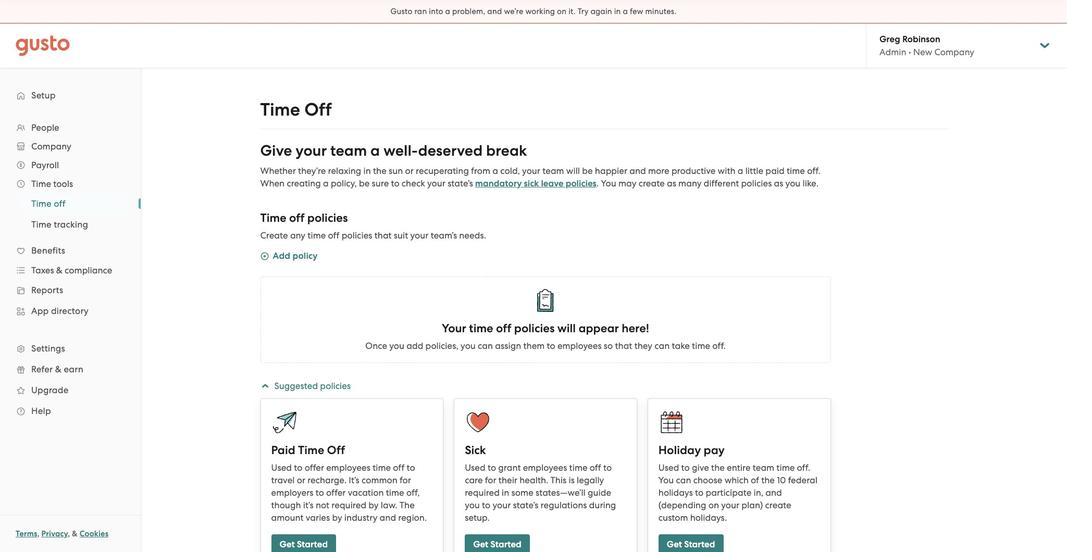 Task type: vqa. For each thing, say whether or not it's contained in the screenshot.
'arrow right' image at the bottom of the page
yes



Task type: locate. For each thing, give the bounding box(es) containing it.
sun
[[389, 166, 403, 176]]

1 horizontal spatial or
[[405, 166, 414, 176]]

state's down some
[[513, 500, 539, 511]]

few
[[630, 7, 644, 16]]

1 vertical spatial state's
[[513, 500, 539, 511]]

time for time off
[[260, 99, 300, 120]]

1 horizontal spatial the
[[712, 463, 725, 473]]

admin
[[880, 47, 907, 57]]

1 started from the left
[[297, 540, 328, 550]]

0 vertical spatial create
[[639, 178, 665, 189]]

1 used from the left
[[271, 463, 292, 473]]

you right .
[[601, 178, 617, 189]]

0 horizontal spatial you
[[601, 178, 617, 189]]

company down the people
[[31, 141, 71, 152]]

arrow right image
[[259, 382, 271, 391]]

will
[[567, 166, 580, 176], [558, 322, 576, 336]]

1 vertical spatial in
[[364, 166, 371, 176]]

for inside the used to offer employees time off to travel or recharge. it's common for employers to offer vacation time off, though it's not required by law. the amount varies by industry and region.
[[400, 475, 411, 486]]

0 horizontal spatial offer
[[305, 463, 324, 473]]

appear
[[579, 322, 619, 336]]

1 get started from the left
[[280, 540, 328, 550]]

here!
[[622, 322, 649, 336]]

time for time off
[[31, 199, 52, 209]]

2 get from the left
[[473, 540, 489, 550]]

suggested policies tab
[[259, 374, 831, 399]]

paid time off
[[271, 444, 345, 458]]

& left earn
[[55, 364, 62, 375]]

0 horizontal spatial required
[[332, 500, 366, 511]]

or up check
[[405, 166, 414, 176]]

off up legally
[[590, 463, 601, 473]]

you left like.
[[786, 178, 801, 189]]

you inside the mandatory sick leave policies . you may create as many different policies as you like.
[[601, 178, 617, 189]]

state's down recuperating
[[448, 178, 473, 189]]

1 vertical spatial team
[[543, 166, 564, 176]]

get for sick
[[473, 540, 489, 550]]

,
[[37, 530, 40, 539], [68, 530, 70, 539]]

off
[[305, 99, 332, 120], [327, 444, 345, 458]]

and down 10
[[766, 488, 782, 498]]

0 horizontal spatial started
[[297, 540, 328, 550]]

1 horizontal spatial for
[[485, 475, 497, 486]]

in right relaxing
[[364, 166, 371, 176]]

0 vertical spatial company
[[935, 47, 975, 57]]

1 horizontal spatial ,
[[68, 530, 70, 539]]

policies inside the mandatory sick leave policies . you may create as many different policies as you like.
[[741, 178, 772, 189]]

in right again
[[614, 7, 621, 16]]

off. inside whether they're relaxing in the sun or recuperating from a cold, your team will be happier and more productive with a little paid time off. when creating a policy, be sure to check your state's
[[808, 166, 821, 176]]

time up is
[[570, 463, 588, 473]]

1 vertical spatial on
[[709, 500, 719, 511]]

your right 'suit'
[[411, 230, 429, 241]]

off up any
[[289, 211, 305, 225]]

the right of
[[762, 475, 775, 486]]

module__icon___go7vc image
[[260, 252, 269, 261]]

create down 10
[[766, 500, 792, 511]]

3 get started from the left
[[667, 540, 715, 550]]

ran
[[415, 7, 427, 16]]

you
[[786, 178, 801, 189], [390, 341, 405, 351], [461, 341, 476, 351], [465, 500, 480, 511]]

2 horizontal spatial team
[[753, 463, 775, 473]]

leave
[[541, 178, 564, 189]]

1 horizontal spatial state's
[[513, 500, 539, 511]]

started for paid time off
[[297, 540, 328, 550]]

working
[[526, 7, 555, 16]]

you inside used to give the entire team time off. you can choose which of the 10 federal holidays to participate in, and (depending on your plan) create custom holidays.
[[659, 475, 674, 486]]

2 used from the left
[[465, 463, 486, 473]]

off inside the used to offer employees time off to travel or recharge. it's common for employers to offer vacation time off, though it's not required by law. the amount varies by industry and region.
[[393, 463, 405, 473]]

used inside used to give the entire team time off. you can choose which of the 10 federal holidays to participate in, and (depending on your plan) create custom holidays.
[[659, 463, 679, 473]]

time right any
[[308, 230, 326, 241]]

used
[[271, 463, 292, 473], [465, 463, 486, 473], [659, 463, 679, 473]]

2 horizontal spatial can
[[676, 475, 691, 486]]

off. right the take
[[713, 341, 726, 351]]

new
[[914, 47, 933, 57]]

time tools
[[31, 179, 73, 189]]

time inside used to grant employees time off to care for their health. this is legally required in some states—we'll guide you to your state's regulations during setup.
[[570, 463, 588, 473]]

used inside used to grant employees time off to care for their health. this is legally required in some states—we'll guide you to your state's regulations during setup.
[[465, 463, 486, 473]]

benefits
[[31, 246, 65, 256]]

0 vertical spatial that
[[375, 230, 392, 241]]

to
[[391, 178, 400, 189], [547, 341, 556, 351], [294, 463, 303, 473], [407, 463, 415, 473], [488, 463, 496, 473], [604, 463, 612, 473], [682, 463, 690, 473], [316, 488, 324, 498], [695, 488, 704, 498], [482, 500, 491, 511]]

time off
[[31, 199, 66, 209]]

1 horizontal spatial that
[[615, 341, 633, 351]]

time up give
[[260, 99, 300, 120]]

1 horizontal spatial company
[[935, 47, 975, 57]]

0 vertical spatial &
[[56, 265, 63, 276]]

check
[[402, 178, 425, 189]]

1 horizontal spatial as
[[774, 178, 784, 189]]

time up create at the left top
[[260, 211, 287, 225]]

your down the participate
[[722, 500, 740, 511]]

amount
[[271, 513, 304, 523]]

used for paid time off
[[271, 463, 292, 473]]

company
[[935, 47, 975, 57], [31, 141, 71, 152]]

in down their at the left of the page
[[502, 488, 509, 498]]

will up once you add policies, you can assign them to employees so that they can take time off.
[[558, 322, 576, 336]]

0 vertical spatial or
[[405, 166, 414, 176]]

be left sure
[[359, 178, 370, 189]]

employees up it's
[[326, 463, 371, 473]]

1 for from the left
[[400, 475, 411, 486]]

0 horizontal spatial or
[[297, 475, 305, 486]]

offer down recharge.
[[326, 488, 346, 498]]

1 horizontal spatial required
[[465, 488, 500, 498]]

1 horizontal spatial on
[[709, 500, 719, 511]]

company inside greg robinson admin • new company
[[935, 47, 975, 57]]

upgrade link
[[10, 381, 130, 400]]

1 list from the top
[[0, 118, 141, 422]]

for up "off,"
[[400, 475, 411, 486]]

2 vertical spatial team
[[753, 463, 775, 473]]

by right varies
[[332, 513, 342, 523]]

people
[[31, 122, 59, 133]]

by down vacation
[[369, 500, 379, 511]]

1 as from the left
[[667, 178, 677, 189]]

1 vertical spatial you
[[659, 475, 674, 486]]

can up holidays
[[676, 475, 691, 486]]

get started down holidays.
[[667, 540, 715, 550]]

0 horizontal spatial company
[[31, 141, 71, 152]]

privacy
[[41, 530, 68, 539]]

2 vertical spatial the
[[762, 475, 775, 486]]

relaxing
[[328, 166, 361, 176]]

team inside used to give the entire team time off. you can choose which of the 10 federal holidays to participate in, and (depending on your plan) create custom holidays.
[[753, 463, 775, 473]]

a up mandatory
[[493, 166, 498, 176]]

employees up health.
[[523, 463, 567, 473]]

time tools button
[[10, 175, 130, 193]]

time for time off policies create any time off policies that suit your team's needs.
[[260, 211, 287, 225]]

into
[[429, 7, 443, 16]]

used inside the used to offer employees time off to travel or recharge. it's common for employers to offer vacation time off, though it's not required by law. the amount varies by industry and region.
[[271, 463, 292, 473]]

1 horizontal spatial started
[[491, 540, 522, 550]]

whether
[[260, 166, 296, 176]]

1 horizontal spatial used
[[465, 463, 486, 473]]

2 list from the top
[[0, 193, 141, 235]]

0 vertical spatial will
[[567, 166, 580, 176]]

problem,
[[452, 7, 486, 16]]

taxes
[[31, 265, 54, 276]]

off down tools
[[54, 199, 66, 209]]

2 vertical spatial in
[[502, 488, 509, 498]]

3 used from the left
[[659, 463, 679, 473]]

team up leave
[[543, 166, 564, 176]]

or up 'employers'
[[297, 475, 305, 486]]

time tracking
[[31, 219, 88, 230]]

0 vertical spatial offer
[[305, 463, 324, 473]]

get down amount
[[280, 540, 295, 550]]

required inside used to grant employees time off to care for their health. this is legally required in some states—we'll guide you to your state's regulations during setup.
[[465, 488, 500, 498]]

you up "setup."
[[465, 500, 480, 511]]

used up care
[[465, 463, 486, 473]]

0 horizontal spatial the
[[373, 166, 387, 176]]

time for time tracking
[[31, 219, 52, 230]]

0 vertical spatial the
[[373, 166, 387, 176]]

create inside the mandatory sick leave policies . you may create as many different policies as you like.
[[639, 178, 665, 189]]

get started down varies
[[280, 540, 328, 550]]

get started down "setup."
[[473, 540, 522, 550]]

and inside used to give the entire team time off. you can choose which of the 10 federal holidays to participate in, and (depending on your plan) create custom holidays.
[[766, 488, 782, 498]]

off
[[54, 199, 66, 209], [289, 211, 305, 225], [328, 230, 340, 241], [496, 322, 512, 336], [393, 463, 405, 473], [590, 463, 601, 473]]

2 get started from the left
[[473, 540, 522, 550]]

1 horizontal spatial team
[[543, 166, 564, 176]]

your
[[442, 322, 467, 336]]

reports link
[[10, 281, 130, 300]]

your time off policies will appear here!
[[442, 322, 649, 336]]

list containing time off
[[0, 193, 141, 235]]

& inside dropdown button
[[56, 265, 63, 276]]

employees inside the used to offer employees time off to travel or recharge. it's common for employers to offer vacation time off, though it's not required by law. the amount varies by industry and region.
[[326, 463, 371, 473]]

0 vertical spatial be
[[582, 166, 593, 176]]

0 vertical spatial in
[[614, 7, 621, 16]]

the up choose
[[712, 463, 725, 473]]

0 horizontal spatial on
[[557, 7, 567, 16]]

which
[[725, 475, 749, 486]]

to inside whether they're relaxing in the sun or recuperating from a cold, your team will be happier and more productive with a little paid time off. when creating a policy, be sure to check your state's
[[391, 178, 400, 189]]

0 horizontal spatial for
[[400, 475, 411, 486]]

0 horizontal spatial by
[[332, 513, 342, 523]]

and up the mandatory sick leave policies . you may create as many different policies as you like.
[[630, 166, 646, 176]]

time up 10
[[777, 463, 795, 473]]

1 horizontal spatial get
[[473, 540, 489, 550]]

2 vertical spatial off.
[[797, 463, 811, 473]]

privacy link
[[41, 530, 68, 539]]

you left "add"
[[390, 341, 405, 351]]

or inside the used to offer employees time off to travel or recharge. it's common for employers to offer vacation time off, though it's not required by law. the amount varies by industry and region.
[[297, 475, 305, 486]]

on left "it."
[[557, 7, 567, 16]]

1 horizontal spatial can
[[655, 341, 670, 351]]

policies up them
[[514, 322, 555, 336]]

off,
[[407, 488, 420, 498]]

0 horizontal spatial as
[[667, 178, 677, 189]]

1 vertical spatial be
[[359, 178, 370, 189]]

policies down little
[[741, 178, 772, 189]]

once you add policies, you can assign them to employees so that they can take time off.
[[365, 341, 726, 351]]

to up "setup."
[[482, 500, 491, 511]]

industry
[[344, 513, 378, 523]]

0 horizontal spatial get started
[[280, 540, 328, 550]]

1 vertical spatial required
[[332, 500, 366, 511]]

0 horizontal spatial team
[[330, 142, 367, 160]]

or
[[405, 166, 414, 176], [297, 475, 305, 486]]

can right they
[[655, 341, 670, 351]]

2 horizontal spatial get started
[[667, 540, 715, 550]]

on up holidays.
[[709, 500, 719, 511]]

time inside time tracking "link"
[[31, 219, 52, 230]]

happier
[[595, 166, 628, 176]]

gusto navigation element
[[0, 68, 141, 438]]

employees inside used to grant employees time off to care for their health. this is legally required in some states—we'll guide you to your state's regulations during setup.
[[523, 463, 567, 473]]

0 horizontal spatial ,
[[37, 530, 40, 539]]

& right taxes
[[56, 265, 63, 276]]

used up travel
[[271, 463, 292, 473]]

1 horizontal spatial in
[[502, 488, 509, 498]]

upgrade
[[31, 385, 69, 396]]

0 horizontal spatial that
[[375, 230, 392, 241]]

create
[[639, 178, 665, 189], [766, 500, 792, 511]]

sure
[[372, 178, 389, 189]]

time inside 'time off' link
[[31, 199, 52, 209]]

home image
[[16, 35, 70, 56]]

to down sun
[[391, 178, 400, 189]]

1 vertical spatial company
[[31, 141, 71, 152]]

2 horizontal spatial in
[[614, 7, 621, 16]]

get started for paid time off
[[280, 540, 328, 550]]

you inside used to grant employees time off to care for their health. this is legally required in some states—we'll guide you to your state's regulations during setup.
[[465, 500, 480, 511]]

will left happier
[[567, 166, 580, 176]]

get for paid time off
[[280, 540, 295, 550]]

robinson
[[903, 34, 941, 45]]

be left happier
[[582, 166, 593, 176]]

1 horizontal spatial create
[[766, 500, 792, 511]]

1 vertical spatial or
[[297, 475, 305, 486]]

help
[[31, 406, 51, 416]]

2 started from the left
[[491, 540, 522, 550]]

2 , from the left
[[68, 530, 70, 539]]

employees for sick
[[523, 463, 567, 473]]

0 vertical spatial state's
[[448, 178, 473, 189]]

time inside time tools dropdown button
[[31, 179, 51, 189]]

on
[[557, 7, 567, 16], [709, 500, 719, 511]]

sick
[[465, 444, 486, 458]]

time up the law.
[[386, 488, 404, 498]]

2 as from the left
[[774, 178, 784, 189]]

your inside used to give the entire team time off. you can choose which of the 10 federal holidays to participate in, and (depending on your plan) create custom holidays.
[[722, 500, 740, 511]]

off. inside used to give the entire team time off. you can choose which of the 10 federal holidays to participate in, and (depending on your plan) create custom holidays.
[[797, 463, 811, 473]]

payroll
[[31, 160, 59, 170]]

0 vertical spatial off.
[[808, 166, 821, 176]]

1 horizontal spatial by
[[369, 500, 379, 511]]

, left privacy link
[[37, 530, 40, 539]]

2 horizontal spatial started
[[684, 540, 715, 550]]

will inside whether they're relaxing in the sun or recuperating from a cold, your team will be happier and more productive with a little paid time off. when creating a policy, be sure to check your state's
[[567, 166, 580, 176]]

time down time tools
[[31, 199, 52, 209]]

1 vertical spatial &
[[55, 364, 62, 375]]

recuperating
[[416, 166, 469, 176]]

can inside used to give the entire team time off. you can choose which of the 10 federal holidays to participate in, and (depending on your plan) create custom holidays.
[[676, 475, 691, 486]]

for right care
[[485, 475, 497, 486]]

0 vertical spatial required
[[465, 488, 500, 498]]

during
[[589, 500, 616, 511]]

holidays.
[[691, 513, 727, 523]]

required up industry
[[332, 500, 366, 511]]

1 horizontal spatial be
[[582, 166, 593, 176]]

time down time off
[[31, 219, 52, 230]]

guide
[[588, 488, 611, 498]]

off inside used to grant employees time off to care for their health. this is legally required in some states—we'll guide you to your state's regulations during setup.
[[590, 463, 601, 473]]

used for holiday pay
[[659, 463, 679, 473]]

greg robinson admin • new company
[[880, 34, 975, 57]]

as down more at the top of page
[[667, 178, 677, 189]]

off. up 'federal'
[[797, 463, 811, 473]]

1 vertical spatial offer
[[326, 488, 346, 498]]

common
[[362, 475, 398, 486]]

a
[[445, 7, 450, 16], [623, 7, 628, 16], [371, 142, 380, 160], [493, 166, 498, 176], [738, 166, 744, 176], [323, 178, 329, 189]]

2 horizontal spatial used
[[659, 463, 679, 473]]

you up holidays
[[659, 475, 674, 486]]

as down paid on the right of the page
[[774, 178, 784, 189]]

& for compliance
[[56, 265, 63, 276]]

used to offer employees time off to travel or recharge. it's common for employers to offer vacation time off, though it's not required by law. the amount varies by industry and region.
[[271, 463, 427, 523]]

0 vertical spatial by
[[369, 500, 379, 511]]

3 started from the left
[[684, 540, 715, 550]]

to right them
[[547, 341, 556, 351]]

whether they're relaxing in the sun or recuperating from a cold, your team will be happier and more productive with a little paid time off. when creating a policy, be sure to check your state's
[[260, 166, 821, 189]]

time down payroll
[[31, 179, 51, 189]]

2 for from the left
[[485, 475, 497, 486]]

get started for sick
[[473, 540, 522, 550]]

time inside time off policies create any time off policies that suit your team's needs.
[[260, 211, 287, 225]]

break
[[486, 142, 527, 160]]

0 horizontal spatial used
[[271, 463, 292, 473]]

0 horizontal spatial state's
[[448, 178, 473, 189]]

to left give
[[682, 463, 690, 473]]

and
[[488, 7, 502, 16], [630, 166, 646, 176], [766, 488, 782, 498], [380, 513, 396, 523]]

used to grant employees time off to care for their health. this is legally required in some states—we'll guide you to your state's regulations during setup.
[[465, 463, 616, 523]]

recharge.
[[308, 475, 347, 486]]

used down holiday
[[659, 463, 679, 473]]

it.
[[569, 7, 576, 16]]

1 vertical spatial off
[[327, 444, 345, 458]]

once
[[365, 341, 387, 351]]

, left cookies button
[[68, 530, 70, 539]]

list
[[0, 118, 141, 422], [0, 193, 141, 235]]

3 get from the left
[[667, 540, 682, 550]]

offer up recharge.
[[305, 463, 324, 473]]

pay
[[704, 444, 725, 458]]

time
[[787, 166, 805, 176], [308, 230, 326, 241], [469, 322, 494, 336], [692, 341, 711, 351], [373, 463, 391, 473], [570, 463, 588, 473], [777, 463, 795, 473], [386, 488, 404, 498]]

0 horizontal spatial in
[[364, 166, 371, 176]]

1 vertical spatial create
[[766, 500, 792, 511]]

&
[[56, 265, 63, 276], [55, 364, 62, 375], [72, 530, 78, 539]]

time off
[[260, 99, 332, 120]]

give
[[692, 463, 709, 473]]

1 vertical spatial the
[[712, 463, 725, 473]]

to left grant
[[488, 463, 496, 473]]

a right "with"
[[738, 166, 744, 176]]

off. up like.
[[808, 166, 821, 176]]

app
[[31, 306, 49, 316]]

0 vertical spatial you
[[601, 178, 617, 189]]

•
[[909, 47, 912, 57]]

0 horizontal spatial get
[[280, 540, 295, 550]]

create down more at the top of page
[[639, 178, 665, 189]]

1 horizontal spatial you
[[659, 475, 674, 486]]

for inside used to grant employees time off to care for their health. this is legally required in some states—we'll guide you to your state's regulations during setup.
[[485, 475, 497, 486]]

1 horizontal spatial offer
[[326, 488, 346, 498]]

2 horizontal spatial get
[[667, 540, 682, 550]]

state's inside whether they're relaxing in the sun or recuperating from a cold, your team will be happier and more productive with a little paid time off. when creating a policy, be sure to check your state's
[[448, 178, 473, 189]]

0 horizontal spatial create
[[639, 178, 665, 189]]

1 get from the left
[[280, 540, 295, 550]]

or inside whether they're relaxing in the sun or recuperating from a cold, your team will be happier and more productive with a little paid time off. when creating a policy, be sure to check your state's
[[405, 166, 414, 176]]

your down their at the left of the page
[[493, 500, 511, 511]]

state's
[[448, 178, 473, 189], [513, 500, 539, 511]]

1 horizontal spatial get started
[[473, 540, 522, 550]]

1 vertical spatial off.
[[713, 341, 726, 351]]

by
[[369, 500, 379, 511], [332, 513, 342, 523]]

& left cookies button
[[72, 530, 78, 539]]

assign
[[495, 341, 521, 351]]

time for time tools
[[31, 179, 51, 189]]

get for holiday pay
[[667, 540, 682, 550]]

policy,
[[331, 178, 357, 189]]

get down custom
[[667, 540, 682, 550]]



Task type: describe. For each thing, give the bounding box(es) containing it.
of
[[751, 475, 759, 486]]

policies inside suggested policies "tab"
[[320, 381, 351, 391]]

holidays
[[659, 488, 693, 498]]

0 horizontal spatial be
[[359, 178, 370, 189]]

get started for holiday pay
[[667, 540, 715, 550]]

state's inside used to grant employees time off to care for their health. this is legally required in some states—we'll guide you to your state's regulations during setup.
[[513, 500, 539, 511]]

your inside time off policies create any time off policies that suit your team's needs.
[[411, 230, 429, 241]]

minutes.
[[646, 7, 677, 16]]

started for holiday pay
[[684, 540, 715, 550]]

holiday
[[659, 444, 701, 458]]

0 vertical spatial on
[[557, 7, 567, 16]]

create
[[260, 230, 288, 241]]

productive
[[672, 166, 716, 176]]

their
[[499, 475, 518, 486]]

policies left 'suit'
[[342, 230, 372, 241]]

in inside whether they're relaxing in the sun or recuperating from a cold, your team will be happier and more productive with a little paid time off. when creating a policy, be sure to check your state's
[[364, 166, 371, 176]]

suggested policies
[[274, 381, 351, 391]]

started for sick
[[491, 540, 522, 550]]

that inside time off policies create any time off policies that suit your team's needs.
[[375, 230, 392, 241]]

add
[[407, 341, 423, 351]]

tracking
[[54, 219, 88, 230]]

refer
[[31, 364, 53, 375]]

the inside whether they're relaxing in the sun or recuperating from a cold, your team will be happier and more productive with a little paid time off. when creating a policy, be sure to check your state's
[[373, 166, 387, 176]]

to up legally
[[604, 463, 612, 473]]

2 horizontal spatial the
[[762, 475, 775, 486]]

law.
[[381, 500, 398, 511]]

not
[[316, 500, 330, 511]]

.
[[597, 178, 599, 189]]

add policy
[[273, 251, 318, 262]]

list containing people
[[0, 118, 141, 422]]

time tracking link
[[19, 215, 130, 234]]

off right any
[[328, 230, 340, 241]]

company inside the company dropdown button
[[31, 141, 71, 152]]

vacation
[[348, 488, 384, 498]]

policies right leave
[[566, 178, 597, 189]]

settings link
[[10, 339, 130, 358]]

plan)
[[742, 500, 763, 511]]

time right the your
[[469, 322, 494, 336]]

when
[[260, 178, 285, 189]]

they
[[635, 341, 653, 351]]

greg
[[880, 34, 901, 45]]

employees down appear
[[558, 341, 602, 351]]

paid
[[271, 444, 295, 458]]

required inside the used to offer employees time off to travel or recharge. it's common for employers to offer vacation time off, though it's not required by law. the amount varies by industry and region.
[[332, 500, 366, 511]]

time off link
[[19, 194, 130, 213]]

your up the sick
[[522, 166, 541, 176]]

to up travel
[[294, 463, 303, 473]]

0 vertical spatial off
[[305, 99, 332, 120]]

cookies
[[80, 530, 109, 539]]

used to give the entire team time off. you can choose which of the 10 federal holidays to participate in, and (depending on your plan) create custom holidays.
[[659, 463, 818, 523]]

employees for paid time off
[[326, 463, 371, 473]]

reports
[[31, 285, 63, 296]]

create inside used to give the entire team time off. you can choose which of the 10 federal holidays to participate in, and (depending on your plan) create custom holidays.
[[766, 500, 792, 511]]

like.
[[803, 178, 819, 189]]

time right the take
[[692, 341, 711, 351]]

policies down policy,
[[307, 211, 348, 225]]

earn
[[64, 364, 83, 375]]

may
[[619, 178, 637, 189]]

off inside "gusto navigation" "element"
[[54, 199, 66, 209]]

in inside used to grant employees time off to care for their health. this is legally required in some states—we'll guide you to your state's regulations during setup.
[[502, 488, 509, 498]]

0 vertical spatial team
[[330, 142, 367, 160]]

federal
[[788, 475, 818, 486]]

10
[[777, 475, 786, 486]]

time inside whether they're relaxing in the sun or recuperating from a cold, your team will be happier and more productive with a little paid time off. when creating a policy, be sure to check your state's
[[787, 166, 805, 176]]

time right paid
[[298, 444, 324, 458]]

different
[[704, 178, 739, 189]]

time inside used to give the entire team time off. you can choose which of the 10 federal holidays to participate in, and (depending on your plan) create custom holidays.
[[777, 463, 795, 473]]

to up "off,"
[[407, 463, 415, 473]]

1 , from the left
[[37, 530, 40, 539]]

& for earn
[[55, 364, 62, 375]]

a left few
[[623, 7, 628, 16]]

care
[[465, 475, 483, 486]]

it's
[[303, 500, 314, 511]]

mandatory sick leave policies . you may create as many different policies as you like.
[[475, 178, 819, 189]]

1 vertical spatial by
[[332, 513, 342, 523]]

mandatory
[[475, 178, 522, 189]]

team inside whether they're relaxing in the sun or recuperating from a cold, your team will be happier and more productive with a little paid time off. when creating a policy, be sure to check your state's
[[543, 166, 564, 176]]

grant
[[499, 463, 521, 473]]

states—we'll
[[536, 488, 586, 498]]

(depending
[[659, 500, 707, 511]]

your up they're
[[296, 142, 327, 160]]

them
[[524, 341, 545, 351]]

a right into
[[445, 7, 450, 16]]

in,
[[754, 488, 764, 498]]

your down recuperating
[[427, 178, 446, 189]]

gusto
[[391, 7, 413, 16]]

to up not
[[316, 488, 324, 498]]

setup
[[31, 90, 56, 101]]

regulations
[[541, 500, 587, 511]]

terms link
[[16, 530, 37, 539]]

policies,
[[426, 341, 459, 351]]

company button
[[10, 137, 130, 156]]

choose
[[694, 475, 723, 486]]

and inside the used to offer employees time off to travel or recharge. it's common for employers to offer vacation time off, though it's not required by law. the amount varies by industry and region.
[[380, 513, 396, 523]]

time inside time off policies create any time off policies that suit your team's needs.
[[308, 230, 326, 241]]

1 vertical spatial will
[[558, 322, 576, 336]]

off up assign
[[496, 322, 512, 336]]

little
[[746, 166, 764, 176]]

we're
[[504, 7, 524, 16]]

needs.
[[459, 230, 486, 241]]

2 vertical spatial &
[[72, 530, 78, 539]]

directory
[[51, 306, 89, 316]]

setup.
[[465, 513, 490, 523]]

you inside the mandatory sick leave policies . you may create as many different policies as you like.
[[786, 178, 801, 189]]

participate
[[706, 488, 752, 498]]

some
[[512, 488, 534, 498]]

on inside used to give the entire team time off. you can choose which of the 10 federal holidays to participate in, and (depending on your plan) create custom holidays.
[[709, 500, 719, 511]]

give
[[260, 142, 292, 160]]

paid
[[766, 166, 785, 176]]

health.
[[520, 475, 549, 486]]

a left policy,
[[323, 178, 329, 189]]

your inside used to grant employees time off to care for their health. this is legally required in some states—we'll guide you to your state's regulations during setup.
[[493, 500, 511, 511]]

terms , privacy , & cookies
[[16, 530, 109, 539]]

1 vertical spatial that
[[615, 341, 633, 351]]

payroll button
[[10, 156, 130, 175]]

is
[[569, 475, 575, 486]]

and inside whether they're relaxing in the sun or recuperating from a cold, your team will be happier and more productive with a little paid time off. when creating a policy, be sure to check your state's
[[630, 166, 646, 176]]

employers
[[271, 488, 314, 498]]

used for sick
[[465, 463, 486, 473]]

entire
[[727, 463, 751, 473]]

legally
[[577, 475, 604, 486]]

travel
[[271, 475, 295, 486]]

more
[[648, 166, 670, 176]]

creating
[[287, 178, 321, 189]]

a left well-
[[371, 142, 380, 160]]

0 horizontal spatial can
[[478, 341, 493, 351]]

so
[[604, 341, 613, 351]]

this
[[551, 475, 567, 486]]

time up common
[[373, 463, 391, 473]]

and left we're
[[488, 7, 502, 16]]

you down the your
[[461, 341, 476, 351]]

refer & earn
[[31, 364, 83, 375]]

to down choose
[[695, 488, 704, 498]]



